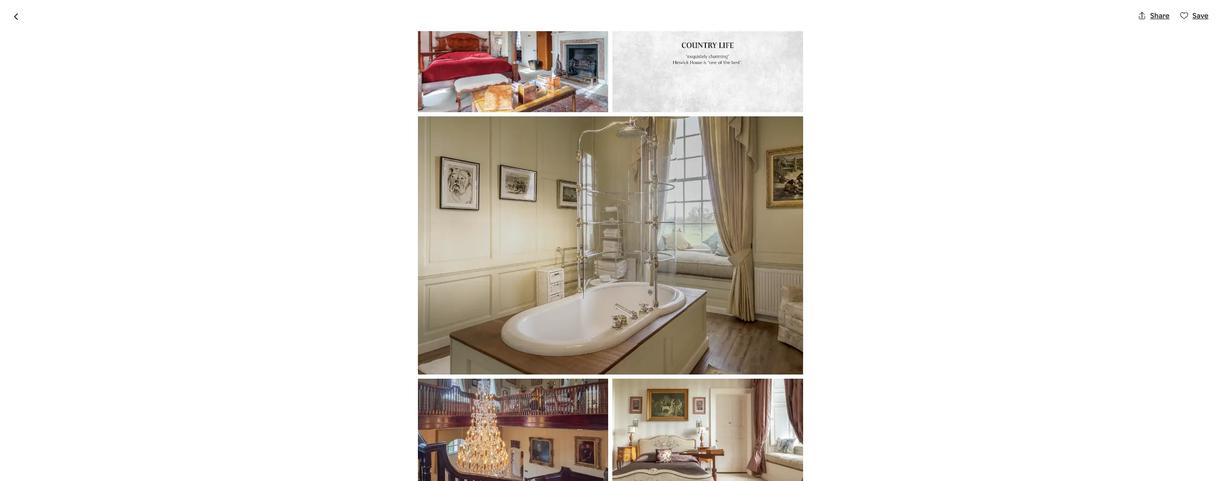 Task type: locate. For each thing, give the bounding box(es) containing it.
1 horizontal spatial ·
[[452, 388, 454, 399]]

our magnificent chandelier image
[[418, 379, 609, 482], [418, 379, 609, 482]]

nast
[[377, 443, 392, 452]]

·
[[418, 388, 419, 399], [452, 388, 454, 399]]

· left 11.5
[[452, 388, 454, 399]]

historic
[[398, 53, 448, 71]]

2 · from the left
[[452, 388, 454, 399]]

$31,083
[[721, 384, 762, 399]]

kingdom
[[481, 75, 512, 85]]

the luxury library room image
[[761, 231, 902, 355]]

england,
[[425, 75, 454, 85]]

traveller,
[[394, 443, 424, 452]]

luxury
[[451, 53, 494, 71]]

magnificent
[[320, 53, 396, 71]]

listing image 13 image
[[418, 117, 804, 375], [418, 117, 804, 375]]

listing image 12 image
[[613, 0, 804, 113], [613, 0, 804, 113]]

· left '19'
[[418, 388, 419, 399]]

united
[[456, 75, 479, 85]]

listing image 15 image
[[613, 379, 804, 482], [613, 379, 804, 482]]

baths
[[471, 388, 493, 399]]

dialog
[[0, 0, 1222, 482]]

villa
[[354, 371, 374, 385]]

0 horizontal spatial ·
[[418, 388, 419, 399]]

total
[[721, 399, 738, 409]]

learn more about the host, dillon. image
[[630, 371, 660, 400], [630, 371, 660, 400]]

18
[[366, 388, 374, 399]]

1 · from the left
[[418, 388, 419, 399]]

historic frieze with goddess diana at hinwick house image
[[320, 99, 611, 355]]

listing image 11 image
[[418, 0, 609, 113], [418, 0, 609, 113]]

country
[[497, 53, 549, 71]]

february
[[425, 443, 455, 452]]

bedrooms
[[376, 388, 416, 399]]

2023
[[457, 443, 473, 452]]

hinwick,
[[394, 75, 423, 85]]



Task type: vqa. For each thing, say whether or not it's contained in the screenshot.
Listing Image 15
yes



Task type: describe. For each thing, give the bounding box(es) containing it.
luxurious historic 40 acre estate image
[[615, 231, 757, 355]]

november
[[391, 453, 426, 463]]

before
[[739, 399, 762, 409]]

' little buckingham palace'  - the daily mail . 
a historic grade 1  listed estate- image
[[615, 99, 757, 227]]

entire
[[320, 371, 351, 385]]

hosted
[[377, 371, 415, 385]]

times,
[[367, 453, 389, 463]]

12/27/2023 button
[[721, 421, 889, 450]]

conde nast traveller, february 2023 the times, november 2019
[[353, 443, 473, 463]]

$25,622
[[765, 384, 807, 399]]

12/27/2023
[[727, 435, 765, 444]]

share
[[1151, 11, 1170, 20]]

by dillon
[[417, 371, 463, 385]]

11.5
[[456, 388, 469, 399]]

magnificent historic luxury country manor house hinwick, england, united kingdom
[[320, 53, 636, 85]]

save
[[1193, 11, 1209, 20]]

$31,083 $25,622 total before taxes
[[721, 384, 807, 409]]

conde
[[353, 443, 375, 452]]

manor
[[552, 53, 593, 71]]

share button
[[1134, 7, 1175, 24]]

Start your search search field
[[533, 8, 689, 33]]

2019
[[428, 453, 443, 463]]

dialog containing share
[[0, 0, 1222, 482]]

save button
[[1177, 7, 1214, 24]]

the red dining room - historic luxury 60 minutres from london image
[[761, 99, 902, 227]]

beds
[[431, 388, 450, 399]]

taxes
[[763, 399, 781, 409]]

19
[[421, 388, 430, 399]]

the
[[353, 453, 366, 463]]

house
[[595, 53, 636, 71]]

entire villa hosted by dillon 18 bedrooms · 19 beds · 11.5 baths
[[320, 371, 493, 399]]

hinwick, england, united kingdom button
[[394, 74, 512, 86]]



